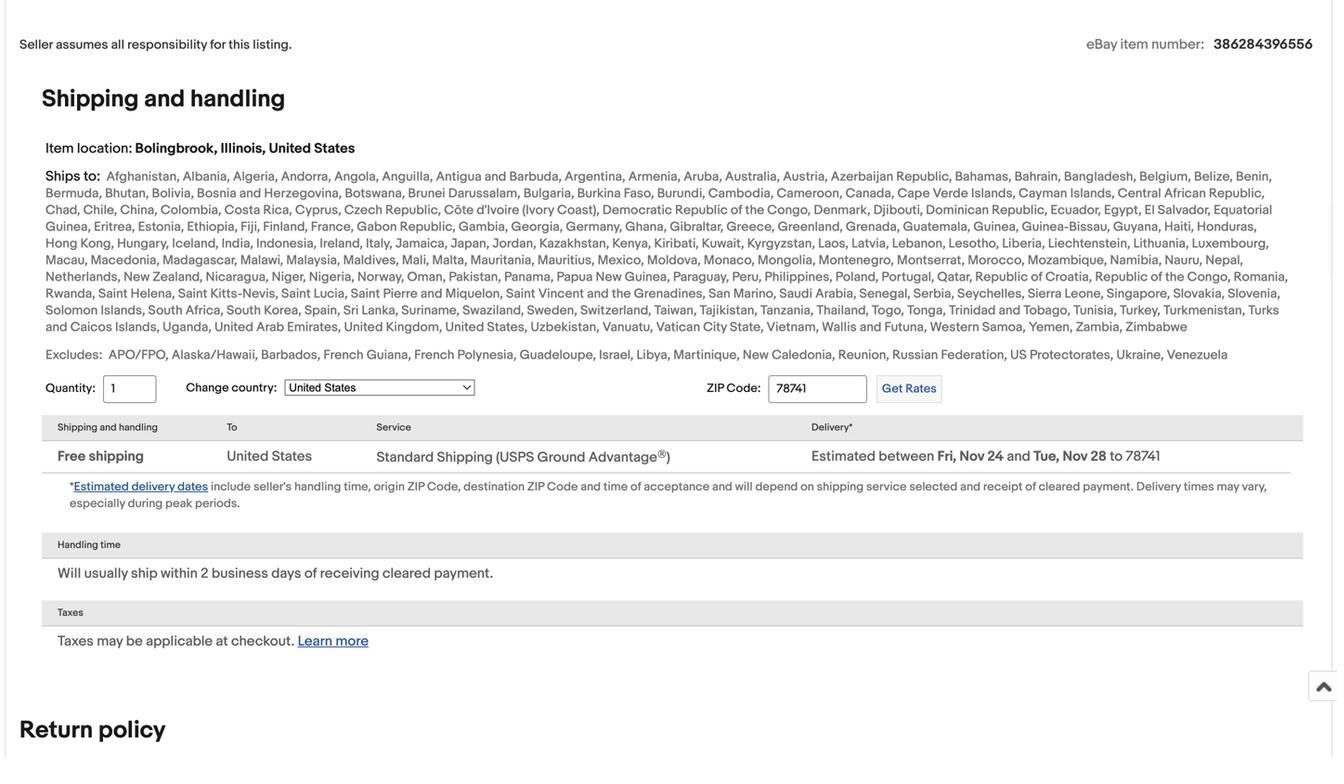 Task type: vqa. For each thing, say whether or not it's contained in the screenshot.
Free
yes



Task type: locate. For each thing, give the bounding box(es) containing it.
responsibility
[[127, 37, 207, 53]]

cleared right receiving
[[383, 565, 431, 582]]

new down macedonia,
[[124, 269, 150, 285]]

1 horizontal spatial estimated
[[812, 448, 876, 465]]

return policy
[[20, 716, 166, 745]]

acceptance
[[644, 480, 710, 494]]

2 taxes from the top
[[58, 633, 94, 650]]

south down nevis,
[[227, 303, 261, 319]]

time down advantage
[[604, 480, 628, 494]]

zip left code:
[[707, 381, 724, 396]]

and down algeria,
[[239, 186, 261, 202]]

macedonia,
[[91, 253, 160, 268]]

kingdom,
[[386, 319, 443, 335]]

0 horizontal spatial the
[[612, 286, 631, 302]]

nigeria,
[[309, 269, 355, 285]]

0 vertical spatial time
[[604, 480, 628, 494]]

1 vertical spatial time
[[100, 539, 121, 551]]

states up 'seller's'
[[272, 448, 312, 465]]

0 horizontal spatial zip
[[408, 480, 425, 494]]

russian
[[893, 347, 939, 363]]

shipping and handling up free shipping on the left bottom
[[58, 422, 158, 434]]

congo, up the slovakia,
[[1188, 269, 1231, 285]]

islands, down helena,
[[101, 303, 145, 319]]

this
[[229, 37, 250, 53]]

1 saint from the left
[[98, 286, 128, 302]]

vanuatu,
[[603, 319, 654, 335]]

estimated up the especially
[[74, 480, 129, 494]]

congo,
[[768, 202, 811, 218], [1188, 269, 1231, 285]]

latvia,
[[852, 236, 890, 252]]

0 horizontal spatial states
[[272, 448, 312, 465]]

equatorial
[[1214, 202, 1273, 218]]

shipping inside "standard shipping (usps ground advantage ® )"
[[437, 449, 493, 466]]

republic down morocco,
[[976, 269, 1028, 285]]

the up switzerland,
[[612, 286, 631, 302]]

and right code
[[581, 480, 601, 494]]

pierre
[[383, 286, 418, 302]]

oman,
[[407, 269, 446, 285]]

cleared inside include seller's handling time, origin zip code, destination zip code and time of acceptance and will depend on shipping service selected and receipt of cleared payment. delivery times may vary, especially during peak periods.
[[1039, 480, 1081, 494]]

guadeloupe,
[[520, 347, 596, 363]]

cayman
[[1019, 186, 1068, 202]]

estimated down the delivery*
[[812, 448, 876, 465]]

free
[[58, 448, 86, 465]]

2 horizontal spatial zip
[[707, 381, 724, 396]]

2 nov from the left
[[1063, 448, 1088, 465]]

learn
[[298, 633, 333, 650]]

0 vertical spatial may
[[1217, 480, 1240, 494]]

south down helena,
[[148, 303, 183, 319]]

czech
[[344, 202, 383, 218]]

islands, down bangladesh,
[[1071, 186, 1115, 202]]

0 vertical spatial states
[[314, 140, 355, 157]]

new down state,
[[743, 347, 769, 363]]

may left be in the bottom left of the page
[[97, 633, 123, 650]]

zip right origin
[[408, 480, 425, 494]]

guinea,
[[46, 219, 91, 235], [974, 219, 1019, 235], [625, 269, 670, 285]]

estimated between fri, nov 24 and tue, nov 28 to 78741
[[812, 448, 1161, 465]]

(usps
[[496, 449, 534, 466]]

the up greece, on the right of the page
[[746, 202, 765, 218]]

chad,
[[46, 202, 80, 218]]

Quantity: text field
[[103, 375, 156, 403]]

time
[[604, 480, 628, 494], [100, 539, 121, 551]]

5 saint from the left
[[506, 286, 536, 302]]

to:
[[84, 168, 100, 185]]

1 horizontal spatial the
[[746, 202, 765, 218]]

and up the darussalam,
[[485, 169, 507, 185]]

united
[[269, 140, 311, 157], [215, 319, 254, 335], [344, 319, 383, 335], [445, 319, 484, 335], [227, 448, 269, 465]]

1 vertical spatial handling
[[119, 422, 158, 434]]

handling left time, on the left bottom
[[294, 480, 341, 494]]

shipping
[[42, 85, 139, 114], [58, 422, 98, 434], [437, 449, 493, 466]]

number:
[[1152, 36, 1205, 53]]

shipping up * estimated delivery dates
[[89, 448, 144, 465]]

1 vertical spatial payment.
[[434, 565, 494, 582]]

french down the "kingdom,"
[[414, 347, 455, 363]]

the
[[746, 202, 765, 218], [1166, 269, 1185, 285], [612, 286, 631, 302]]

liechtenstein,
[[1049, 236, 1131, 252]]

states up the angola, at the left
[[314, 140, 355, 157]]

0 horizontal spatial nov
[[960, 448, 985, 465]]

helena,
[[131, 286, 175, 302]]

burkina
[[578, 186, 621, 202]]

1 vertical spatial may
[[97, 633, 123, 650]]

guinea, up lesotho,
[[974, 219, 1019, 235]]

and
[[144, 85, 185, 114], [485, 169, 507, 185], [239, 186, 261, 202], [421, 286, 443, 302], [587, 286, 609, 302], [999, 303, 1021, 319], [46, 319, 67, 335], [860, 319, 882, 335], [100, 422, 117, 434], [1007, 448, 1031, 465], [581, 480, 601, 494], [713, 480, 733, 494], [961, 480, 981, 494]]

laos,
[[818, 236, 849, 252]]

andorra,
[[281, 169, 332, 185]]

republic down namibia,
[[1096, 269, 1148, 285]]

republic up gibraltar,
[[675, 202, 728, 218]]

2 saint from the left
[[178, 286, 207, 302]]

time up usually at bottom left
[[100, 539, 121, 551]]

herzegovina,
[[264, 186, 342, 202]]

1 horizontal spatial republic
[[976, 269, 1028, 285]]

0 vertical spatial taxes
[[58, 607, 83, 619]]

handling
[[58, 539, 98, 551]]

islands, up apo/fpo,
[[115, 319, 160, 335]]

wallis
[[822, 319, 857, 335]]

time inside include seller's handling time, origin zip code, destination zip code and time of acceptance and will depend on shipping service selected and receipt of cleared payment. delivery times may vary, especially during peak periods.
[[604, 480, 628, 494]]

for
[[210, 37, 226, 53]]

1 horizontal spatial nov
[[1063, 448, 1088, 465]]

and up bolingbrook,
[[144, 85, 185, 114]]

may left vary,
[[1217, 480, 1240, 494]]

0 horizontal spatial french
[[324, 347, 364, 363]]

taxes left be in the bottom left of the page
[[58, 633, 94, 650]]

french down emirates,
[[324, 347, 364, 363]]

1 vertical spatial shipping
[[58, 422, 98, 434]]

shipping up location:
[[42, 85, 139, 114]]

0 horizontal spatial estimated
[[74, 480, 129, 494]]

excludes: apo/fpo, alaska/hawaii, barbados, french guiana, french polynesia, guadeloupe, israel, libya, martinique, new caledonia, reunion, russian federation, us protectorates, ukraine, venezuela
[[46, 347, 1228, 363]]

payment. down to
[[1083, 480, 1134, 494]]

payment. down code,
[[434, 565, 494, 582]]

democratic
[[603, 202, 672, 218]]

and right 24
[[1007, 448, 1031, 465]]

2 horizontal spatial guinea,
[[974, 219, 1019, 235]]

destination
[[464, 480, 525, 494]]

ecuador,
[[1051, 202, 1102, 218]]

the down 'nauru,'
[[1166, 269, 1185, 285]]

1 horizontal spatial new
[[596, 269, 622, 285]]

alaska/hawaii,
[[172, 347, 258, 363]]

0 horizontal spatial shipping
[[89, 448, 144, 465]]

saint up africa,
[[178, 286, 207, 302]]

morocco,
[[968, 253, 1025, 268]]

united states
[[227, 448, 312, 465]]

shipping right "on" at the bottom of the page
[[817, 480, 864, 494]]

1 horizontal spatial time
[[604, 480, 628, 494]]

0 horizontal spatial new
[[124, 269, 150, 285]]

shipping and handling up bolingbrook,
[[42, 85, 285, 114]]

republic,
[[897, 169, 953, 185], [1210, 186, 1265, 202], [386, 202, 441, 218], [992, 202, 1048, 218], [400, 219, 456, 235]]

2 vertical spatial shipping
[[437, 449, 493, 466]]

1 vertical spatial cleared
[[383, 565, 431, 582]]

2 horizontal spatial republic
[[1096, 269, 1148, 285]]

saint up sri
[[351, 286, 380, 302]]

cleared down tue,
[[1039, 480, 1081, 494]]

and down togo,
[[860, 319, 882, 335]]

rates
[[906, 382, 937, 396]]

luxembourg,
[[1192, 236, 1270, 252]]

saint down panama,
[[506, 286, 536, 302]]

armenia,
[[629, 169, 681, 185]]

1 horizontal spatial payment.
[[1083, 480, 1134, 494]]

0 horizontal spatial handling
[[119, 422, 158, 434]]

taxes for taxes may be applicable at checkout. learn more
[[58, 633, 94, 650]]

new down mexico,
[[596, 269, 622, 285]]

code
[[547, 480, 578, 494]]

1 horizontal spatial south
[[227, 303, 261, 319]]

bulgaria,
[[524, 186, 575, 202]]

1 vertical spatial taxes
[[58, 633, 94, 650]]

ethiopia,
[[187, 219, 238, 235]]

1 horizontal spatial french
[[414, 347, 455, 363]]

shipping up code,
[[437, 449, 493, 466]]

0 vertical spatial payment.
[[1083, 480, 1134, 494]]

at
[[216, 633, 228, 650]]

2 horizontal spatial handling
[[294, 480, 341, 494]]

algeria,
[[233, 169, 278, 185]]

of right days
[[305, 565, 317, 582]]

guinea, down chad,
[[46, 219, 91, 235]]

2 vertical spatial handling
[[294, 480, 341, 494]]

gambia,
[[459, 219, 508, 235]]

3 saint from the left
[[282, 286, 311, 302]]

1 horizontal spatial shipping
[[817, 480, 864, 494]]

0 vertical spatial the
[[746, 202, 765, 218]]

all
[[111, 37, 124, 53]]

handling down quantity: text box
[[119, 422, 158, 434]]

georgia,
[[511, 219, 563, 235]]

arabia,
[[816, 286, 857, 302]]

tajikistan,
[[700, 303, 758, 319]]

salvador,
[[1158, 202, 1211, 218]]

4 saint from the left
[[351, 286, 380, 302]]

islands, down bahamas,
[[972, 186, 1016, 202]]

0 horizontal spatial cleared
[[383, 565, 431, 582]]

zip
[[707, 381, 724, 396], [408, 480, 425, 494], [528, 480, 545, 494]]

ships to:
[[46, 168, 100, 185]]

iceland,
[[172, 236, 219, 252]]

fri,
[[938, 448, 957, 465]]

zip left code
[[528, 480, 545, 494]]

1 horizontal spatial congo,
[[1188, 269, 1231, 285]]

shipping and handling
[[42, 85, 285, 114], [58, 422, 158, 434]]

0 vertical spatial shipping
[[42, 85, 139, 114]]

slovakia,
[[1174, 286, 1225, 302]]

payment. inside include seller's handling time, origin zip code, destination zip code and time of acceptance and will depend on shipping service selected and receipt of cleared payment. delivery times may vary, especially during peak periods.
[[1083, 480, 1134, 494]]

0 horizontal spatial republic
[[675, 202, 728, 218]]

united down sri
[[344, 319, 383, 335]]

montserrat,
[[897, 253, 965, 268]]

united down swaziland,
[[445, 319, 484, 335]]

0 vertical spatial cleared
[[1039, 480, 1081, 494]]

congo, down cameroon, at the top right of page
[[768, 202, 811, 218]]

0 vertical spatial shipping and handling
[[42, 85, 285, 114]]

tanzania,
[[761, 303, 814, 319]]

and up suriname,
[[421, 286, 443, 302]]

1 horizontal spatial may
[[1217, 480, 1240, 494]]

0 vertical spatial shipping
[[89, 448, 144, 465]]

0 horizontal spatial south
[[148, 303, 183, 319]]

lesotho,
[[949, 236, 1000, 252]]

guinea, up grenadines,
[[625, 269, 670, 285]]

nov left 28 at the right
[[1063, 448, 1088, 465]]

1 vertical spatial the
[[1166, 269, 1185, 285]]

more
[[336, 633, 369, 650]]

federation,
[[941, 347, 1008, 363]]

romania,
[[1234, 269, 1289, 285]]

grenada,
[[846, 219, 901, 235]]

handling up illinois,
[[190, 85, 285, 114]]

cape
[[898, 186, 930, 202]]

shipping up free
[[58, 422, 98, 434]]

seychelles,
[[958, 286, 1025, 302]]

and left will
[[713, 480, 733, 494]]

norway,
[[358, 269, 404, 285]]

to
[[1110, 448, 1123, 465]]

saint down niger,
[[282, 286, 311, 302]]

d'ivoire
[[477, 202, 520, 218]]

of down cambodia,
[[731, 202, 743, 218]]

1 taxes from the top
[[58, 607, 83, 619]]

malaysia,
[[286, 253, 340, 268]]

nov left 24
[[960, 448, 985, 465]]

1 vertical spatial estimated
[[74, 480, 129, 494]]

0 vertical spatial congo,
[[768, 202, 811, 218]]

1 horizontal spatial cleared
[[1039, 480, 1081, 494]]

0 vertical spatial handling
[[190, 85, 285, 114]]

caledonia,
[[772, 347, 836, 363]]

may
[[1217, 480, 1240, 494], [97, 633, 123, 650]]

taxes down will
[[58, 607, 83, 619]]

item
[[1121, 36, 1149, 53]]

saint down netherlands,
[[98, 286, 128, 302]]

central
[[1118, 186, 1162, 202]]

monaco,
[[704, 253, 755, 268]]

zimbabwe
[[1126, 319, 1188, 335]]

0 horizontal spatial guinea,
[[46, 219, 91, 235]]

ghana,
[[626, 219, 667, 235]]

0 horizontal spatial may
[[97, 633, 123, 650]]

especially
[[70, 497, 125, 511]]

1 vertical spatial shipping
[[817, 480, 864, 494]]

french
[[324, 347, 364, 363], [414, 347, 455, 363]]

1 vertical spatial states
[[272, 448, 312, 465]]



Task type: describe. For each thing, give the bounding box(es) containing it.
brunei
[[408, 186, 446, 202]]

namibia,
[[1111, 253, 1162, 268]]

business
[[212, 565, 268, 582]]

2 vertical spatial the
[[612, 286, 631, 302]]

seller assumes all responsibility for this listing.
[[20, 37, 292, 53]]

saudi
[[780, 286, 813, 302]]

may inside include seller's handling time, origin zip code, destination zip code and time of acceptance and will depend on shipping service selected and receipt of cleared payment. delivery times may vary, especially during peak periods.
[[1217, 480, 1240, 494]]

honduras,
[[1198, 219, 1258, 235]]

verde
[[933, 186, 969, 202]]

quantity:
[[46, 381, 96, 396]]

suriname,
[[402, 303, 460, 319]]

canada,
[[846, 186, 895, 202]]

pakistan,
[[449, 269, 502, 285]]

1 south from the left
[[148, 303, 183, 319]]

and up switzerland,
[[587, 286, 609, 302]]

tue,
[[1034, 448, 1060, 465]]

1 vertical spatial congo,
[[1188, 269, 1231, 285]]

angola,
[[334, 169, 379, 185]]

1 horizontal spatial handling
[[190, 85, 285, 114]]

dates
[[178, 480, 208, 494]]

on
[[801, 480, 815, 494]]

estimated delivery dates link
[[74, 478, 208, 495]]

croatia,
[[1046, 269, 1093, 285]]

libya,
[[637, 347, 671, 363]]

serbia,
[[914, 286, 955, 302]]

united up andorra, on the left top of the page
[[269, 140, 311, 157]]

aruba,
[[684, 169, 723, 185]]

republic, down 'cayman'
[[992, 202, 1048, 218]]

united down to
[[227, 448, 269, 465]]

get rates
[[882, 382, 937, 396]]

france,
[[311, 219, 354, 235]]

hungary,
[[117, 236, 169, 252]]

nevis,
[[243, 286, 279, 302]]

)
[[667, 449, 671, 466]]

taxes may be applicable at checkout. learn more
[[58, 633, 369, 650]]

republic, up 'cape'
[[897, 169, 953, 185]]

1 vertical spatial shipping and handling
[[58, 422, 158, 434]]

guatemala,
[[903, 219, 971, 235]]

of up singapore, at the right of page
[[1151, 269, 1163, 285]]

78741
[[1126, 448, 1161, 465]]

delivery
[[132, 480, 175, 494]]

1 horizontal spatial zip
[[528, 480, 545, 494]]

turkmenistan,
[[1164, 303, 1246, 319]]

and up samoa,
[[999, 303, 1021, 319]]

and down solomon
[[46, 319, 67, 335]]

samoa,
[[983, 319, 1026, 335]]

bangladesh,
[[1064, 169, 1137, 185]]

and up free shipping on the left bottom
[[100, 422, 117, 434]]

days
[[271, 565, 301, 582]]

republic, down brunei
[[386, 202, 441, 218]]

(ivory
[[522, 202, 554, 218]]

austria,
[[783, 169, 828, 185]]

zealand,
[[153, 269, 203, 285]]

of down advantage
[[631, 480, 641, 494]]

selected
[[910, 480, 958, 494]]

time,
[[344, 480, 371, 494]]

republic, up jamaica,
[[400, 219, 456, 235]]

receiving
[[320, 565, 380, 582]]

bahrain,
[[1015, 169, 1062, 185]]

mexico,
[[598, 253, 644, 268]]

of right receipt
[[1026, 480, 1037, 494]]

1 horizontal spatial states
[[314, 140, 355, 157]]

italy,
[[366, 236, 393, 252]]

will
[[58, 565, 81, 582]]

1 horizontal spatial guinea,
[[625, 269, 670, 285]]

be
[[126, 633, 143, 650]]

kuwait,
[[702, 236, 745, 252]]

malta,
[[432, 253, 468, 268]]

shipping inside include seller's handling time, origin zip code, destination zip code and time of acceptance and will depend on shipping service selected and receipt of cleared payment. delivery times may vary, especially during peak periods.
[[817, 480, 864, 494]]

of up sierra
[[1031, 269, 1043, 285]]

niger,
[[272, 269, 306, 285]]

cambodia,
[[709, 186, 774, 202]]

cyprus,
[[295, 202, 342, 218]]

get
[[882, 382, 903, 396]]

us
[[1011, 347, 1027, 363]]

between
[[879, 448, 935, 465]]

listing.
[[253, 37, 292, 53]]

times
[[1184, 480, 1215, 494]]

barbuda,
[[510, 169, 562, 185]]

location:
[[77, 140, 132, 157]]

2 french from the left
[[414, 347, 455, 363]]

montenegro,
[[819, 253, 894, 268]]

code,
[[427, 480, 461, 494]]

and left receipt
[[961, 480, 981, 494]]

china,
[[120, 202, 158, 218]]

0 horizontal spatial time
[[100, 539, 121, 551]]

0 horizontal spatial payment.
[[434, 565, 494, 582]]

taxes for taxes
[[58, 607, 83, 619]]

2 horizontal spatial new
[[743, 347, 769, 363]]

cameroon,
[[777, 186, 843, 202]]

2 south from the left
[[227, 303, 261, 319]]

ZIP Code: text field
[[769, 375, 868, 403]]

solomon
[[46, 303, 98, 319]]

uzbekistan,
[[531, 319, 600, 335]]

zip code:
[[707, 381, 761, 396]]

get rates button
[[877, 375, 943, 403]]

0 vertical spatial estimated
[[812, 448, 876, 465]]

lebanon,
[[892, 236, 946, 252]]

united up alaska/hawaii,
[[215, 319, 254, 335]]

ebay
[[1087, 36, 1118, 53]]

peak
[[165, 497, 192, 511]]

1 nov from the left
[[960, 448, 985, 465]]

martinique,
[[674, 347, 740, 363]]

estonia,
[[138, 219, 184, 235]]

taiwan,
[[655, 303, 697, 319]]

azerbaijan
[[831, 169, 894, 185]]

1 french from the left
[[324, 347, 364, 363]]

haiti,
[[1165, 219, 1195, 235]]

poland,
[[836, 269, 879, 285]]

chile,
[[83, 202, 117, 218]]

nicaragua,
[[206, 269, 269, 285]]

gabon
[[357, 219, 397, 235]]

grenadines,
[[634, 286, 706, 302]]

emirates,
[[287, 319, 341, 335]]

seller
[[20, 37, 53, 53]]

item location: bolingbrook, illinois, united states
[[46, 140, 355, 157]]

germany,
[[566, 219, 623, 235]]

marino,
[[734, 286, 777, 302]]

0 horizontal spatial congo,
[[768, 202, 811, 218]]

2 horizontal spatial the
[[1166, 269, 1185, 285]]

* estimated delivery dates
[[70, 480, 208, 494]]

bermuda,
[[46, 186, 102, 202]]

african
[[1165, 186, 1207, 202]]

venezuela
[[1167, 347, 1228, 363]]

handling inside include seller's handling time, origin zip code, destination zip code and time of acceptance and will depend on shipping service selected and receipt of cleared payment. delivery times may vary, especially during peak periods.
[[294, 480, 341, 494]]

kiribati,
[[654, 236, 699, 252]]

republic, up equatorial
[[1210, 186, 1265, 202]]

ebay item number: 386284396556
[[1087, 36, 1314, 53]]

lucia,
[[314, 286, 348, 302]]

386284396556
[[1214, 36, 1314, 53]]

finland,
[[263, 219, 308, 235]]



